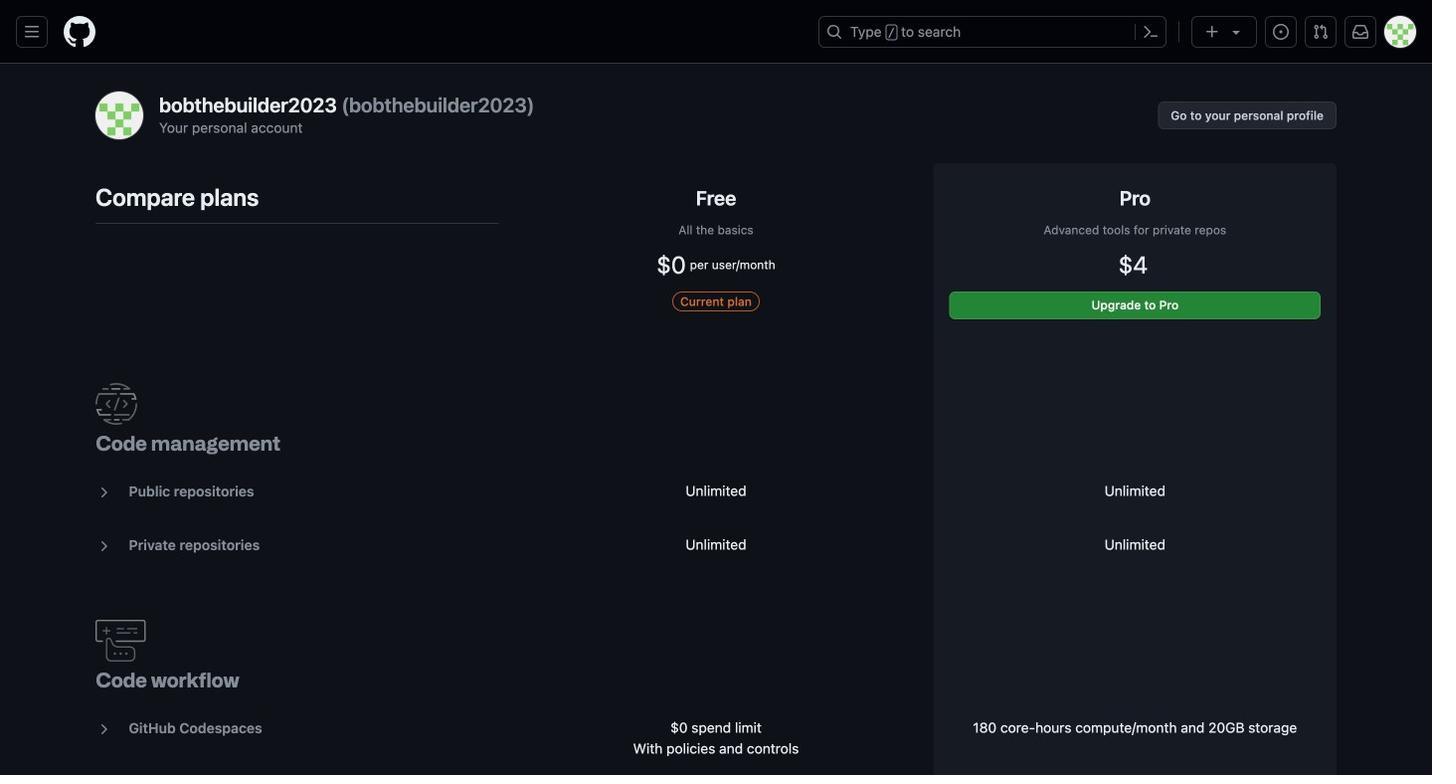 Task type: describe. For each thing, give the bounding box(es) containing it.
cell for fourth row from the bottom
[[926, 465, 1345, 518]]

triangle down image
[[1229, 24, 1245, 40]]

3 row from the top
[[88, 465, 1345, 518]]

chevron right image for third row from the bottom
[[96, 538, 111, 554]]

chevron right image
[[96, 721, 111, 737]]

git pull request image
[[1313, 24, 1329, 40]]

4 row from the top
[[88, 518, 1345, 572]]

1 cell from the top
[[926, 335, 1345, 465]]

5 row from the top
[[88, 572, 1345, 701]]

1 row group from the top
[[88, 335, 1345, 572]]

1 row header from the top
[[88, 335, 507, 465]]

6 row from the top
[[88, 701, 1345, 775]]

1 row from the top
[[88, 163, 1345, 335]]

2 row header from the top
[[88, 572, 507, 701]]

@bobthebuilder2023 image
[[96, 92, 143, 139]]

2 row from the top
[[88, 335, 1345, 465]]



Task type: vqa. For each thing, say whether or not it's contained in the screenshot.
first the && from right
no



Task type: locate. For each thing, give the bounding box(es) containing it.
row header
[[88, 335, 507, 465], [88, 572, 507, 701]]

plus image
[[1205, 24, 1221, 40]]

2 chevron right image from the top
[[96, 538, 111, 554]]

issue opened image
[[1274, 24, 1289, 40]]

0 vertical spatial row header
[[88, 335, 507, 465]]

1 vertical spatial chevron right image
[[96, 538, 111, 554]]

cell for third row from the bottom
[[926, 518, 1345, 572]]

3 cell from the top
[[926, 518, 1345, 572]]

row group
[[88, 335, 1345, 572], [88, 572, 1345, 775]]

row
[[88, 163, 1345, 335], [88, 335, 1345, 465], [88, 465, 1345, 518], [88, 518, 1345, 572], [88, 572, 1345, 701], [88, 701, 1345, 775]]

cell for sixth row from the top
[[926, 701, 1345, 775]]

chevron right image for fourth row from the bottom
[[96, 485, 111, 500]]

column header
[[926, 163, 1345, 335]]

4 cell from the top
[[926, 572, 1345, 701]]

0 vertical spatial chevron right image
[[96, 485, 111, 500]]

2 row group from the top
[[88, 572, 1345, 775]]

table
[[88, 163, 1345, 775]]

chevron right image
[[96, 485, 111, 500], [96, 538, 111, 554]]

command palette image
[[1143, 24, 1159, 40]]

1 chevron right image from the top
[[96, 485, 111, 500]]

2 cell from the top
[[926, 465, 1345, 518]]

5 cell from the top
[[926, 701, 1345, 775]]

cell
[[926, 335, 1345, 465], [926, 465, 1345, 518], [926, 518, 1345, 572], [926, 572, 1345, 701], [926, 701, 1345, 775]]

homepage image
[[64, 16, 96, 48]]

1 vertical spatial row header
[[88, 572, 507, 701]]

notifications image
[[1353, 24, 1369, 40]]



